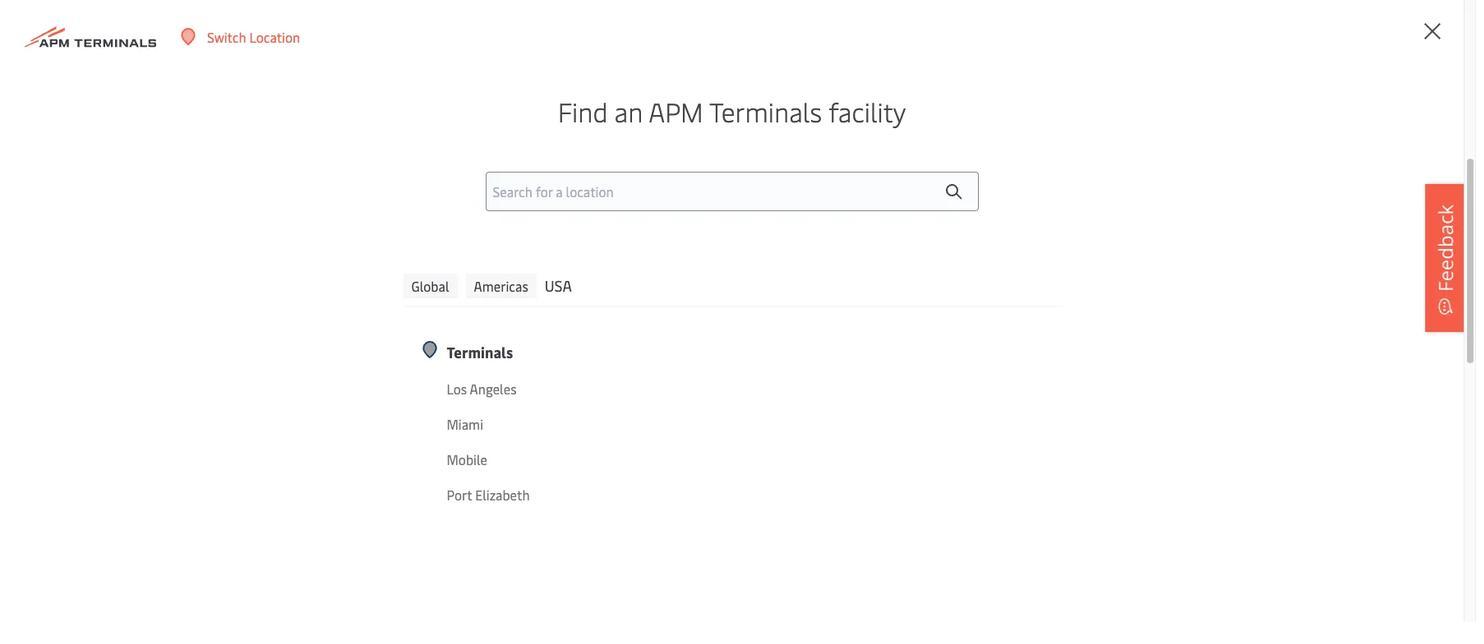 Task type: vqa. For each thing, say whether or not it's contained in the screenshot.
'Property'
yes



Task type: describe. For each thing, give the bounding box(es) containing it.
miami link
[[447, 414, 688, 434]]

impacts
[[1241, 7, 1288, 25]]

los
[[447, 379, 467, 397]]

global inside button
[[411, 277, 449, 295]]

and up the framework at top
[[721, 235, 743, 253]]

be inside to assist us in creating a safe place to work and a safety performance to be proud of, minimum controls for the management of these fatality potential risks have been defined within the relevant safety standards for mandatory adoption by all of apm terminals facilities. these are grouped into five easy to remember categories known as the fatal 5.
[[526, 371, 541, 389]]

apm terminals approach to safety image
[[1021, 140, 1363, 471]]

0 vertical spatial have
[[1157, 7, 1185, 25]]

feedback button
[[1425, 184, 1466, 332]]

to
[[101, 371, 114, 389]]

port elizabeth
[[447, 485, 530, 503]]

partners,
[[247, 256, 300, 274]]

the right controls
[[731, 371, 751, 389]]

who
[[1353, 7, 1378, 25]]

for inside apm terminals has global operational standards - safety (goss) for the management of safe efficient operations. in addition to protecting our workforce, effectively managing safety risks supports our reputation, improves financial returns, strengthens stakeholder confidence, and increases our competitive advantage.
[[494, 153, 512, 171]]

: lifting, loading, unloading and moving containers, materials and goods are daily activities.
[[182, 501, 812, 539]]

unloading
[[438, 501, 497, 519]]

2 drivers from the left
[[1309, 7, 1350, 25]]

find an apm terminals facility
[[558, 93, 906, 129]]

allowed
[[234, 7, 280, 25]]

our down the '(goss)'
[[453, 173, 473, 192]]

safety right the local
[[163, 276, 199, 294]]

improves
[[548, 173, 604, 192]]

switch
[[207, 28, 246, 46]]

vehicles
[[573, 453, 621, 471]]

for inside these standards assist all managers in delivering on our expectations to protect: our people, our property and equipment, our customers and their cargo, our business partners, and the community. they form part of an overall safety management framework for our facilities to align their local safety processes.
[[779, 256, 796, 274]]

community.
[[351, 256, 420, 274]]

service
[[1088, 7, 1129, 25]]

americas button
[[466, 273, 537, 298]]

safety up as at the bottom left of page
[[412, 391, 449, 409]]

0 vertical spatial apm
[[649, 93, 703, 129]]

in inside to assist us in creating a safe place to work and a safety performance to be proud of, minimum controls for the management of these fatality potential risks have been defined within the relevant safety standards for mandatory adoption by all of apm terminals facilities. these are grouped into five easy to remember categories known as the fatal 5.
[[171, 371, 181, 389]]

of inside : we have a lot of specialized heavy equipment and vehicles moving around our operations continuously.
[[361, 453, 374, 471]]

equipment,
[[747, 235, 813, 253]]

: we have a lot of specialized heavy equipment and vehicles moving around our operations continuously.
[[182, 453, 801, 492]]

facility
[[829, 93, 906, 129]]

minute
[[313, 7, 354, 25]]

0 horizontal spatial are
[[212, 7, 231, 25]]

within
[[299, 391, 335, 409]]

management inside apm terminals has global operational standards - safety (goss) for the management of safe efficient operations. in addition to protecting our workforce, effectively managing safety risks supports our reputation, improves financial returns, strengthens stakeholder confidence, and increases our competitive advantage.
[[538, 153, 617, 171]]

equipment
[[482, 453, 545, 471]]

and left goods
[[698, 501, 720, 519]]

efficient
[[665, 153, 717, 171]]

of left these
[[835, 371, 848, 389]]

usa button
[[545, 273, 572, 298]]

daily
[[784, 501, 812, 519]]

cargo,
[[131, 256, 167, 274]]

windows
[[892, 7, 943, 25]]

creating
[[184, 371, 233, 389]]

form
[[454, 256, 483, 274]]

the inside apm terminals has global operational standards - safety (goss) for the management of safe efficient operations. in addition to protecting our workforce, effectively managing safety risks supports our reputation, improves financial returns, strengthens stakeholder confidence, and increases our competitive advantage.
[[515, 153, 535, 171]]

and down managers
[[303, 256, 325, 274]]

relevant
[[361, 391, 409, 409]]

risks inside to assist us in creating a safe place to work and a safety performance to be proud of, minimum controls for the management of these fatality potential risks have been defined within the relevant safety standards for mandatory adoption by all of apm terminals facilities. these are grouped into five easy to remember categories known as the fatal 5.
[[157, 391, 185, 409]]

location
[[249, 28, 300, 46]]

0 vertical spatial their
[[533, 7, 560, 25]]

moving inside : lifting, loading, unloading and moving containers, materials and goods are daily activities.
[[525, 501, 569, 519]]

standards
[[335, 153, 396, 171]]

assist inside to assist us in creating a safe place to work and a safety performance to be proud of, minimum controls for the management of these fatality potential risks have been defined within the relevant safety standards for mandatory adoption by all of apm terminals facilities. these are grouped into five easy to remember categories known as the fatal 5.
[[118, 371, 151, 389]]

continuously.
[[182, 473, 260, 492]]

our left "workforce,"
[[101, 173, 121, 192]]

apm inside to assist us in creating a safe place to work and a safety performance to be proud of, minimum controls for the management of these fatality potential risks have been defined within the relevant safety standards for mandatory adoption by all of apm terminals facilities. these are grouped into five easy to remember categories known as the fatal 5.
[[708, 391, 736, 409]]

safe inside to assist us in creating a safe place to work and a safety performance to be proud of, minimum controls for the management of these fatality potential risks have been defined within the relevant safety standards for mandatory adoption by all of apm terminals facilities. these are grouped into five easy to remember categories known as the fatal 5.
[[246, 371, 271, 389]]

the up categories
[[338, 391, 358, 409]]

overall
[[547, 256, 587, 274]]

local
[[131, 276, 160, 294]]

place
[[274, 371, 305, 389]]

: for lifting,
[[338, 501, 341, 519]]

safety inside apm terminals has global operational standards - safety (goss) for the management of safe efficient operations. in addition to protecting our workforce, effectively managing safety risks supports our reputation, improves financial returns, strengthens stakeholder confidence, and increases our competitive advantage.
[[408, 153, 447, 171]]

outside
[[743, 7, 786, 25]]

fatal
[[460, 412, 490, 430]]

reminder
[[85, 7, 138, 25]]

of inside these standards assist all managers in delivering on our expectations to protect: our people, our property and equipment, our customers and their cargo, our business partners, and the community. they form part of an overall safety management framework for our facilities to align their local safety processes.
[[514, 256, 526, 274]]

can
[[946, 7, 967, 25]]

a left 30
[[284, 7, 291, 25]]

terminals inside to assist us in creating a safe place to work and a safety performance to be proud of, minimum controls for the management of these fatality potential risks have been defined within the relevant safety standards for mandatory adoption by all of apm terminals facilities. these are grouped into five easy to remember categories known as the fatal 5.
[[738, 391, 796, 409]]

usa
[[545, 275, 572, 296]]

increases
[[126, 194, 182, 212]]

window.
[[643, 7, 690, 25]]

to down been
[[233, 412, 246, 430]]

property
[[667, 235, 718, 253]]

as
[[420, 412, 433, 430]]

goods
[[724, 501, 759, 519]]

our right people,
[[644, 235, 664, 253]]

1 vertical spatial their
[[101, 256, 128, 274]]

find
[[558, 93, 608, 129]]

financial
[[607, 173, 659, 192]]

operations
[[738, 453, 801, 471]]

to inside apm terminals has global operational standards - safety (goss) for the management of safe efficient operations. in addition to protecting our workforce, effectively managing safety risks supports our reputation, improves financial returns, strengthens stakeholder confidence, and increases our competitive advantage.
[[858, 153, 872, 171]]

1 horizontal spatial an
[[614, 93, 643, 129]]

framework
[[711, 256, 776, 274]]

apm terminals has global operational standards - safety (goss) for the management of safe efficient operations. in addition to protecting our workforce, effectively managing safety risks supports our reputation, improves financial returns, strengthens stakeholder confidence, and increases our competitive advantage.
[[101, 153, 939, 212]]

port elizabeth link
[[447, 485, 688, 505]]

and inside to assist us in creating a safe place to work and a safety performance to be proud of, minimum controls for the management of these fatality potential risks have been defined within the relevant safety standards for mandatory adoption by all of apm terminals facilities. these are grouped into five easy to remember categories known as the fatal 5.
[[356, 371, 378, 389]]

align
[[890, 256, 919, 274]]

potential
[[101, 391, 154, 409]]

an inside these standards assist all managers in delivering on our expectations to protect: our people, our property and equipment, our customers and their cargo, our business partners, and the community. they form part of an overall safety management framework for our facilities to align their local safety processes.
[[530, 256, 544, 274]]

performance
[[431, 371, 508, 389]]

americas
[[474, 277, 528, 295]]

arriving
[[693, 7, 739, 25]]

to right disruptive
[[1049, 7, 1062, 25]]

los angeles
[[447, 379, 517, 397]]

feedback
[[1432, 204, 1459, 291]]

heavy
[[445, 453, 479, 471]]

advantage.
[[284, 194, 351, 212]]

safety up relevant
[[392, 371, 428, 389]]

materials
[[640, 501, 695, 519]]

friendly reminder that drivers are allowed a 30 minute grace period before and after their appointment window. arriving outside the appointment windows can be disruptive to our service and have negative impacts on drivers who arrive on time. d
[[35, 7, 1476, 25]]

our down effectively
[[185, 194, 205, 212]]

1 horizontal spatial be
[[970, 7, 985, 25]]

global button
[[403, 273, 457, 298]]

have inside to assist us in creating a safe place to work and a safety performance to be proud of, minimum controls for the management of these fatality potential risks have been defined within the relevant safety standards for mandatory adoption by all of apm terminals facilities. these are grouped into five easy to remember categories known as the fatal 5.
[[188, 391, 216, 409]]

2 vertical spatial their
[[101, 276, 128, 294]]

returns,
[[662, 173, 711, 192]]

these inside to assist us in creating a safe place to work and a safety performance to be proud of, minimum controls for the management of these fatality potential risks have been defined within the relevant safety standards for mandatory adoption by all of apm terminals facilities. these are grouped into five easy to remember categories known as the fatal 5.
[[854, 391, 889, 409]]

friendly
[[35, 7, 82, 25]]

these inside these standards assist all managers in delivering on our expectations to protect: our people, our property and equipment, our customers and their cargo, our business partners, and the community. they form part of an overall safety management framework for our facilities to align their local safety processes.
[[101, 235, 135, 253]]

and right service
[[1132, 7, 1154, 25]]

loading,
[[388, 501, 435, 519]]

known
[[377, 412, 416, 430]]

: for we
[[273, 453, 276, 471]]

five
[[179, 412, 201, 430]]



Task type: locate. For each thing, give the bounding box(es) containing it.
1 horizontal spatial management
[[630, 256, 708, 274]]

global
[[218, 153, 257, 171], [411, 277, 449, 295]]

global inside apm terminals has global operational standards - safety (goss) for the management of safe efficient operations. in addition to protecting our workforce, effectively managing safety risks supports our reputation, improves financial returns, strengthens stakeholder confidence, and increases our competitive advantage.
[[218, 153, 257, 171]]

1 horizontal spatial are
[[762, 501, 781, 519]]

1 vertical spatial global
[[411, 277, 449, 295]]

0 vertical spatial all
[[237, 235, 251, 253]]

moving
[[624, 453, 667, 471], [525, 501, 569, 519]]

into
[[153, 412, 176, 430]]

processes.
[[203, 276, 263, 294]]

these
[[851, 371, 883, 389]]

for down equipment,
[[779, 256, 796, 274]]

: left we at the left bottom of the page
[[273, 453, 276, 471]]

management
[[538, 153, 617, 171], [630, 256, 708, 274], [754, 371, 832, 389]]

lot
[[342, 453, 358, 471]]

all inside these standards assist all managers in delivering on our expectations to protect: our people, our property and equipment, our customers and their cargo, our business partners, and the community. they form part of an overall safety management framework for our facilities to align their local safety processes.
[[237, 235, 251, 253]]

been
[[219, 391, 248, 409]]

1 appointment from the left
[[563, 7, 639, 25]]

0 vertical spatial standards
[[139, 235, 197, 253]]

standards inside to assist us in creating a safe place to work and a safety performance to be proud of, minimum controls for the management of these fatality potential risks have been defined within the relevant safety standards for mandatory adoption by all of apm terminals facilities. these are grouped into five easy to remember categories known as the fatal 5.
[[452, 391, 511, 409]]

risks inside apm terminals has global operational standards - safety (goss) for the management of safe efficient operations. in addition to protecting our workforce, effectively managing safety risks supports our reputation, improves financial returns, strengthens stakeholder confidence, and increases our competitive advantage.
[[365, 173, 393, 192]]

standards inside these standards assist all managers in delivering on our expectations to protect: our people, our property and equipment, our customers and their cargo, our business partners, and the community. they form part of an overall safety management framework for our facilities to align their local safety processes.
[[139, 235, 197, 253]]

0 horizontal spatial global
[[218, 153, 257, 171]]

safe inside apm terminals has global operational standards - safety (goss) for the management of safe efficient operations. in addition to protecting our workforce, effectively managing safety risks supports our reputation, improves financial returns, strengthens stakeholder confidence, and increases our competitive advantage.
[[636, 153, 662, 171]]

moving down the mobile "link"
[[525, 501, 569, 519]]

2 vertical spatial management
[[754, 371, 832, 389]]

2 horizontal spatial management
[[754, 371, 832, 389]]

arrive
[[1381, 7, 1415, 25]]

1 vertical spatial moving
[[525, 501, 569, 519]]

a left the lot
[[332, 453, 339, 471]]

appointment
[[563, 7, 639, 25], [812, 7, 888, 25]]

disruptive
[[988, 7, 1046, 25]]

be right can
[[970, 7, 985, 25]]

the up reputation,
[[515, 153, 535, 171]]

0 horizontal spatial be
[[526, 371, 541, 389]]

1 vertical spatial be
[[526, 371, 541, 389]]

in left delivering
[[316, 235, 326, 253]]

an right "find"
[[614, 93, 643, 129]]

management inside these standards assist all managers in delivering on our expectations to protect: our people, our property and equipment, our customers and their cargo, our business partners, and the community. they form part of an overall safety management framework for our facilities to align their local safety processes.
[[630, 256, 708, 274]]

global up effectively
[[218, 153, 257, 171]]

our left service
[[1065, 7, 1085, 25]]

1 vertical spatial have
[[188, 391, 216, 409]]

standards up fatal
[[452, 391, 511, 409]]

0 horizontal spatial management
[[538, 153, 617, 171]]

terminals up performance
[[447, 342, 513, 362]]

1 horizontal spatial appointment
[[812, 7, 888, 25]]

1 horizontal spatial in
[[316, 235, 326, 253]]

us
[[154, 371, 167, 389]]

0 vertical spatial be
[[970, 7, 985, 25]]

0 vertical spatial an
[[614, 93, 643, 129]]

Search for a location search field
[[485, 171, 979, 211]]

fatality
[[887, 371, 929, 389]]

management inside to assist us in creating a safe place to work and a safety performance to be proud of, minimum controls for the management of these fatality potential risks have been defined within the relevant safety standards for mandatory adoption by all of apm terminals facilities. these are grouped into five easy to remember categories known as the fatal 5.
[[754, 371, 832, 389]]

1 horizontal spatial safety
[[408, 153, 447, 171]]

0 horizontal spatial an
[[530, 256, 544, 274]]

0 vertical spatial these
[[101, 235, 135, 253]]

their right after
[[533, 7, 560, 25]]

1 horizontal spatial all
[[675, 391, 689, 409]]

appointment left window.
[[563, 7, 639, 25]]

0 horizontal spatial assist
[[118, 371, 151, 389]]

specialized
[[377, 453, 441, 471]]

mandatory
[[534, 391, 598, 409]]

close alert image
[[1438, 7, 1457, 26]]

our right around on the bottom left
[[715, 453, 735, 471]]

by
[[658, 391, 671, 409]]

in
[[791, 153, 802, 171]]

0 horizontal spatial standards
[[139, 235, 197, 253]]

2 vertical spatial have
[[301, 453, 329, 471]]

have right we at the left bottom of the page
[[301, 453, 329, 471]]

around
[[670, 453, 712, 471]]

0 horizontal spatial moving
[[525, 501, 569, 519]]

and down : we have a lot of specialized heavy equipment and vehicles moving around our operations continuously.
[[500, 501, 522, 519]]

are inside : lifting, loading, unloading and moving containers, materials and goods are daily activities.
[[762, 501, 781, 519]]

standards up cargo,
[[139, 235, 197, 253]]

workforce,
[[124, 173, 190, 192]]

mobile link
[[447, 449, 688, 470]]

in right "us"
[[171, 371, 181, 389]]

1 horizontal spatial apm
[[649, 93, 703, 129]]

these up cargo,
[[101, 235, 135, 253]]

moving inside : we have a lot of specialized heavy equipment and vehicles moving around our operations continuously.
[[624, 453, 667, 471]]

facilities
[[822, 256, 872, 274]]

to
[[1049, 7, 1062, 25], [858, 153, 872, 171], [510, 235, 523, 253], [875, 256, 887, 274], [308, 371, 321, 389], [511, 371, 523, 389], [233, 412, 246, 430]]

2 horizontal spatial have
[[1157, 7, 1185, 25]]

protecting
[[875, 153, 939, 171]]

safety up supports
[[408, 153, 447, 171]]

and up align
[[904, 235, 926, 253]]

business
[[193, 256, 243, 274]]

0 vertical spatial assist
[[200, 235, 234, 253]]

1 horizontal spatial on
[[1291, 7, 1306, 25]]

1 horizontal spatial safe
[[636, 153, 662, 171]]

0 horizontal spatial safe
[[246, 371, 271, 389]]

safe
[[636, 153, 662, 171], [246, 371, 271, 389]]

0 vertical spatial management
[[538, 153, 617, 171]]

and left "increases"
[[101, 194, 123, 212]]

the down delivering
[[328, 256, 348, 274]]

for up reputation,
[[494, 153, 512, 171]]

0 horizontal spatial :
[[273, 453, 276, 471]]

of down controls
[[692, 391, 705, 409]]

for right controls
[[711, 371, 728, 389]]

all right by
[[675, 391, 689, 409]]

1 vertical spatial management
[[630, 256, 708, 274]]

activities.
[[182, 521, 238, 539]]

to right the addition
[[858, 153, 872, 171]]

0 horizontal spatial these
[[101, 235, 135, 253]]

grace
[[358, 7, 390, 25]]

safety down that
[[101, 46, 235, 111]]

1 vertical spatial standards
[[452, 391, 511, 409]]

management down "property"
[[630, 256, 708, 274]]

1 horizontal spatial assist
[[200, 235, 234, 253]]

apm
[[649, 93, 703, 129], [101, 153, 129, 171], [708, 391, 736, 409]]

apm inside apm terminals has global operational standards - safety (goss) for the management of safe efficient operations. in addition to protecting our workforce, effectively managing safety risks supports our reputation, improves financial returns, strengthens stakeholder confidence, and increases our competitive advantage.
[[101, 153, 129, 171]]

1 vertical spatial :
[[338, 501, 341, 519]]

of up financial
[[620, 153, 633, 171]]

on inside these standards assist all managers in delivering on our expectations to protect: our people, our property and equipment, our customers and their cargo, our business partners, and the community. they form part of an overall safety management framework for our facilities to align their local safety processes.
[[391, 235, 406, 253]]

safety inside apm terminals has global operational standards - safety (goss) for the management of safe efficient operations. in addition to protecting our workforce, effectively managing safety risks supports our reputation, improves financial returns, strengthens stakeholder confidence, and increases our competitive advantage.
[[323, 173, 362, 192]]

have left negative
[[1157, 7, 1185, 25]]

terminals up "workforce,"
[[132, 153, 191, 171]]

: inside : lifting, loading, unloading and moving containers, materials and goods are daily activities.
[[338, 501, 341, 519]]

safety down people,
[[590, 256, 627, 274]]

terminals
[[709, 93, 822, 129], [132, 153, 191, 171], [447, 342, 513, 362], [738, 391, 796, 409]]

1 vertical spatial an
[[530, 256, 544, 274]]

and left after
[[476, 7, 498, 25]]

our up facilities
[[816, 235, 836, 253]]

1 vertical spatial all
[[675, 391, 689, 409]]

on
[[1291, 7, 1306, 25], [1418, 7, 1433, 25], [391, 235, 406, 253]]

period
[[393, 7, 431, 25]]

0 horizontal spatial safety
[[101, 46, 235, 111]]

assist up business
[[200, 235, 234, 253]]

apm up efficient
[[649, 93, 703, 129]]

and inside apm terminals has global operational standards - safety (goss) for the management of safe efficient operations. in addition to protecting our workforce, effectively managing safety risks supports our reputation, improves financial returns, strengthens stakeholder confidence, and increases our competitive advantage.
[[101, 194, 123, 212]]

1 vertical spatial apm
[[101, 153, 129, 171]]

1 horizontal spatial drivers
[[1309, 7, 1350, 25]]

the
[[789, 7, 809, 25], [515, 153, 535, 171], [328, 256, 348, 274], [731, 371, 751, 389], [338, 391, 358, 409]]

1 vertical spatial safety
[[408, 153, 447, 171]]

d
[[1468, 7, 1476, 25]]

are inside to assist us in creating a safe place to work and a safety performance to be proud of, minimum controls for the management of these fatality potential risks have been defined within the relevant safety standards for mandatory adoption by all of apm terminals facilities. these are grouped into five easy to remember categories known as the fatal 5.
[[892, 391, 911, 409]]

0 vertical spatial safety
[[101, 46, 235, 111]]

angeles
[[470, 379, 517, 397]]

expectations
[[431, 235, 507, 253]]

time.
[[1436, 7, 1465, 25]]

1 vertical spatial in
[[171, 371, 181, 389]]

1 horizontal spatial moving
[[624, 453, 667, 471]]

reputation,
[[476, 173, 545, 192]]

1 vertical spatial these
[[854, 391, 889, 409]]

our up they
[[409, 235, 428, 253]]

terminals inside apm terminals has global operational standards - safety (goss) for the management of safe efficient operations. in addition to protecting our workforce, effectively managing safety risks supports our reputation, improves financial returns, strengthens stakeholder confidence, and increases our competitive advantage.
[[132, 153, 191, 171]]

in inside these standards assist all managers in delivering on our expectations to protect: our people, our property and equipment, our customers and their cargo, our business partners, and the community. they form part of an overall safety management framework for our facilities to align their local safety processes.
[[316, 235, 326, 253]]

0 vertical spatial :
[[273, 453, 276, 471]]

their left cargo,
[[101, 256, 128, 274]]

0 vertical spatial moving
[[624, 453, 667, 471]]

0 horizontal spatial in
[[171, 371, 181, 389]]

negative
[[1188, 7, 1238, 25]]

a
[[284, 7, 291, 25], [236, 371, 243, 389], [382, 371, 388, 389], [332, 453, 339, 471]]

1 horizontal spatial have
[[301, 453, 329, 471]]

managers
[[254, 235, 313, 253]]

these
[[101, 235, 135, 253], [854, 391, 889, 409]]

operations.
[[719, 153, 788, 171]]

appointment left windows
[[812, 7, 888, 25]]

to left proud
[[511, 371, 523, 389]]

have down the 'creating'
[[188, 391, 216, 409]]

0 vertical spatial risks
[[365, 173, 393, 192]]

to up part
[[510, 235, 523, 253]]

management up improves
[[538, 153, 617, 171]]

1 horizontal spatial global
[[411, 277, 449, 295]]

: left lifting,
[[338, 501, 341, 519]]

apm down controls
[[708, 391, 736, 409]]

to up within
[[308, 371, 321, 389]]

1 horizontal spatial :
[[338, 501, 341, 519]]

assist up 'potential'
[[118, 371, 151, 389]]

management up facilities.
[[754, 371, 832, 389]]

2 vertical spatial are
[[762, 501, 781, 519]]

our up overall
[[576, 235, 595, 253]]

of right part
[[514, 256, 526, 274]]

2 horizontal spatial on
[[1418, 7, 1433, 25]]

elizabeth
[[475, 485, 530, 503]]

0 vertical spatial global
[[218, 153, 257, 171]]

remember
[[249, 412, 310, 430]]

a inside : we have a lot of specialized heavy equipment and vehicles moving around our operations continuously.
[[332, 453, 339, 471]]

adoption
[[602, 391, 654, 409]]

the inside these standards assist all managers in delivering on our expectations to protect: our people, our property and equipment, our customers and their cargo, our business partners, and the community. they form part of an overall safety management framework for our facilities to align their local safety processes.
[[328, 256, 348, 274]]

2 vertical spatial apm
[[708, 391, 736, 409]]

effectively
[[193, 173, 258, 192]]

terminals left facilities.
[[738, 391, 796, 409]]

all up business
[[237, 235, 251, 253]]

their left the local
[[101, 276, 128, 294]]

0 horizontal spatial have
[[188, 391, 216, 409]]

risks down standards
[[365, 173, 393, 192]]

5.
[[493, 412, 504, 430]]

apm up "workforce,"
[[101, 153, 129, 171]]

: inside : we have a lot of specialized heavy equipment and vehicles moving around our operations continuously.
[[273, 453, 276, 471]]

on right impacts at the top of page
[[1291, 7, 1306, 25]]

drivers right that
[[169, 7, 209, 25]]

terminals up operations.
[[709, 93, 822, 129]]

2 horizontal spatial are
[[892, 391, 911, 409]]

our inside : we have a lot of specialized heavy equipment and vehicles moving around our operations continuously.
[[715, 453, 735, 471]]

global down they
[[411, 277, 449, 295]]

part
[[486, 256, 511, 274]]

confidence,
[[866, 173, 936, 192]]

moving left around on the bottom left
[[624, 453, 667, 471]]

0 horizontal spatial all
[[237, 235, 251, 253]]

an
[[614, 93, 643, 129], [530, 256, 544, 274]]

0 horizontal spatial apm
[[101, 153, 129, 171]]

have
[[1157, 7, 1185, 25], [188, 391, 216, 409], [301, 453, 329, 471]]

be left proud
[[526, 371, 541, 389]]

the right outside
[[789, 7, 809, 25]]

1 horizontal spatial these
[[854, 391, 889, 409]]

and inside : we have a lot of specialized heavy equipment and vehicles moving around our operations continuously.
[[549, 453, 571, 471]]

2 horizontal spatial apm
[[708, 391, 736, 409]]

1 vertical spatial assist
[[118, 371, 151, 389]]

controls
[[659, 371, 708, 389]]

these standards assist all managers in delivering on our expectations to protect: our people, our property and equipment, our customers and their cargo, our business partners, and the community. they form part of an overall safety management framework for our facilities to align their local safety processes.
[[101, 235, 926, 294]]

0 horizontal spatial risks
[[157, 391, 185, 409]]

safe up financial
[[636, 153, 662, 171]]

0 horizontal spatial drivers
[[169, 7, 209, 25]]

2 appointment from the left
[[812, 7, 888, 25]]

0 vertical spatial safe
[[636, 153, 662, 171]]

strengthens
[[714, 173, 787, 192]]

protect:
[[526, 235, 572, 253]]

risks
[[365, 173, 393, 192], [157, 391, 185, 409]]

to assist us in creating a safe place to work and a safety performance to be proud of, minimum controls for the management of these fatality potential risks have been defined within the relevant safety standards for mandatory adoption by all of apm terminals facilities. these are grouped into five easy to remember categories known as the fatal 5.
[[101, 371, 929, 430]]

1 horizontal spatial standards
[[452, 391, 511, 409]]

0 horizontal spatial on
[[391, 235, 406, 253]]

be
[[970, 7, 985, 25], [526, 371, 541, 389]]

a up been
[[236, 371, 243, 389]]

safety down standards
[[323, 173, 362, 192]]

1 drivers from the left
[[169, 7, 209, 25]]

to down customers
[[875, 256, 887, 274]]

standards
[[139, 235, 197, 253], [452, 391, 511, 409]]

grouped
[[101, 412, 150, 430]]

containers,
[[572, 501, 636, 519]]

our down equipment,
[[799, 256, 819, 274]]

are down the fatality
[[892, 391, 911, 409]]

lifting,
[[344, 501, 385, 519]]

and up relevant
[[356, 371, 378, 389]]

on left close alert "icon"
[[1418, 7, 1433, 25]]

of inside apm terminals has global operational standards - safety (goss) for the management of safe efficient operations. in addition to protecting our workforce, effectively managing safety risks supports our reputation, improves financial returns, strengthens stakeholder confidence, and increases our competitive advantage.
[[620, 153, 633, 171]]

a up relevant
[[382, 371, 388, 389]]

defined
[[251, 391, 296, 409]]

in
[[316, 235, 326, 253], [171, 371, 181, 389]]

0 vertical spatial in
[[316, 235, 326, 253]]

are left daily
[[762, 501, 781, 519]]

all inside to assist us in creating a safe place to work and a safety performance to be proud of, minimum controls for the management of these fatality potential risks have been defined within the relevant safety standards for mandatory adoption by all of apm terminals facilities. these are grouped into five easy to remember categories known as the fatal 5.
[[675, 391, 689, 409]]

we
[[279, 453, 298, 471]]

1 vertical spatial are
[[892, 391, 911, 409]]

work
[[324, 371, 353, 389]]

on up community.
[[391, 235, 406, 253]]

1 vertical spatial risks
[[157, 391, 185, 409]]

1 horizontal spatial risks
[[365, 173, 393, 192]]

delivering
[[330, 235, 387, 253]]

and up port elizabeth link
[[549, 453, 571, 471]]

easy
[[204, 412, 230, 430]]

our right cargo,
[[170, 256, 190, 274]]

30
[[294, 7, 309, 25]]

drivers left who
[[1309, 7, 1350, 25]]

safe up "defined"
[[246, 371, 271, 389]]

stakeholder
[[790, 173, 863, 192]]

competitive
[[208, 194, 281, 212]]

0 vertical spatial are
[[212, 7, 231, 25]]

-
[[399, 153, 405, 171]]

minimum
[[600, 371, 656, 389]]

for left mandatory
[[514, 391, 531, 409]]

they
[[422, 256, 451, 274]]

risks up into on the bottom of the page
[[157, 391, 185, 409]]

0 horizontal spatial appointment
[[563, 7, 639, 25]]

assist inside these standards assist all managers in delivering on our expectations to protect: our people, our property and equipment, our customers and their cargo, our business partners, and the community. they form part of an overall safety management framework for our facilities to align their local safety processes.
[[200, 235, 234, 253]]

the
[[435, 412, 457, 430]]

of right the lot
[[361, 453, 374, 471]]

have inside : we have a lot of specialized heavy equipment and vehicles moving around our operations continuously.
[[301, 453, 329, 471]]

1 vertical spatial safe
[[246, 371, 271, 389]]

are up the switch
[[212, 7, 231, 25]]

switch location
[[207, 28, 300, 46]]



